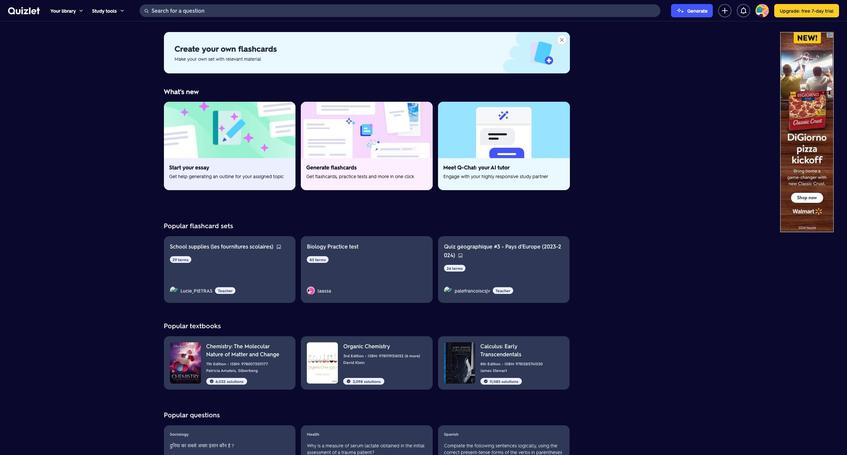 Task type: locate. For each thing, give the bounding box(es) containing it.
verified stamp image
[[483, 379, 489, 384]]

sparkle image
[[677, 7, 685, 15]]

2 quizlet image from the top
[[8, 7, 40, 14]]

3 caret right image from the top
[[559, 360, 570, 371]]

verified stamp image right chemistry: the molecular nature of matter and change 7th edition by patricia amateis, silberberg image
[[209, 379, 214, 384]]

1 vertical spatial caret right image
[[559, 265, 570, 276]]

1 horizontal spatial verified stamp image
[[346, 379, 351, 384]]

calculus: early transcendentals 8th edition by james stewart image
[[444, 343, 475, 384]]

2 vertical spatial caret right image
[[559, 360, 570, 371]]

0 horizontal spatial verified stamp image
[[209, 379, 214, 384]]

close image
[[559, 37, 565, 43]]

organic chemistry 3rd edition by david klein image
[[307, 343, 338, 384]]

verified stamp image
[[209, 379, 214, 384], [346, 379, 351, 384]]

quizlet image
[[8, 7, 40, 14], [8, 7, 40, 14]]

Search field
[[140, 4, 660, 17]]

verified stamp image for organic chemistry 3rd edition by david klein 'image'
[[346, 379, 351, 384]]

2 verified stamp image from the left
[[346, 379, 351, 384]]

image image
[[276, 244, 281, 250], [458, 253, 463, 259]]

None search field
[[139, 4, 661, 17]]

1 vertical spatial image image
[[458, 253, 463, 259]]

profile picture image
[[756, 4, 769, 17], [170, 287, 178, 295], [307, 287, 315, 295], [444, 287, 452, 295]]

chemistry: the molecular nature of matter and change 7th edition by patricia amateis, silberberg image
[[170, 343, 201, 384]]

0 horizontal spatial image image
[[276, 244, 281, 250]]

0 vertical spatial caret right image
[[559, 141, 570, 152]]

caret right image
[[559, 141, 570, 152], [559, 265, 570, 276], [559, 360, 570, 371]]

caret down image
[[79, 8, 84, 13]]

caret right image
[[559, 448, 570, 456]]

1 horizontal spatial image image
[[458, 253, 463, 259]]

verified stamp image right organic chemistry 3rd edition by david klein 'image'
[[346, 379, 351, 384]]

1 verified stamp image from the left
[[209, 379, 214, 384]]



Task type: vqa. For each thing, say whether or not it's contained in the screenshot.
Metaingilizce link
no



Task type: describe. For each thing, give the bounding box(es) containing it.
0 vertical spatial image image
[[276, 244, 281, 250]]

Search text field
[[152, 4, 659, 17]]

1 quizlet image from the top
[[8, 7, 40, 14]]

create image
[[721, 7, 729, 15]]

2 caret right image from the top
[[559, 265, 570, 276]]

search image
[[144, 8, 149, 14]]

caret down image
[[119, 8, 125, 13]]

bell image
[[740, 7, 748, 15]]

verified stamp image for chemistry: the molecular nature of matter and change 7th edition by patricia amateis, silberberg image
[[209, 379, 214, 384]]

advertisement element
[[781, 32, 834, 232]]

1 caret right image from the top
[[559, 141, 570, 152]]



